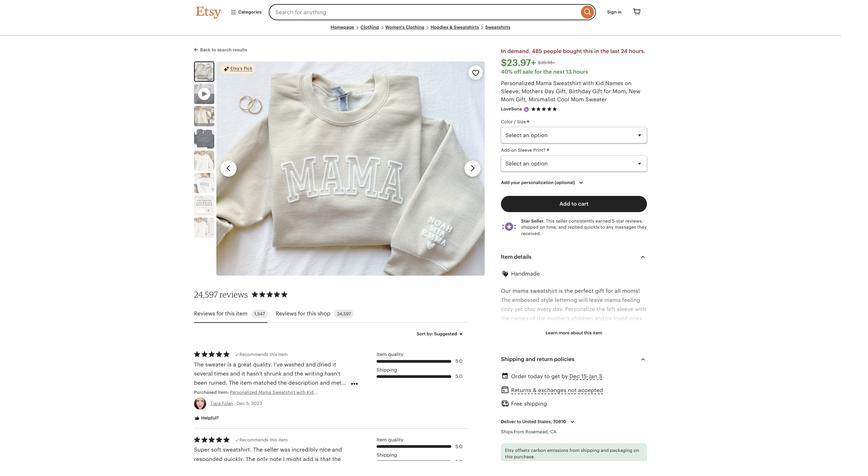Task type: locate. For each thing, give the bounding box(es) containing it.
2 quality from the top
[[388, 438, 404, 443]]

women's clothing
[[385, 25, 424, 30]]

more
[[543, 325, 556, 331], [559, 331, 570, 336]]

& right "hoodies"
[[450, 25, 453, 30]]

& for exchanges
[[533, 388, 537, 394]]

i inside super soft sweatshirt. the seller was incredibly nice and responded quickly.  the only note i might add is that th
[[283, 456, 285, 462]]

purchase.
[[514, 455, 535, 460]]

1 quality from the top
[[388, 352, 404, 357]]

to inside the our mama sweatshirt is the perfect gift for all moms! the embossed style lettering will leave mama feeling cozy yet chic every day. personalize the left sleeve with the names of the mother's children and/or loved ones to make it even more special.
[[501, 325, 507, 331]]

and right the time,
[[559, 225, 567, 230]]

on right "printed"
[[330, 398, 337, 405]]

1 vertical spatial recommends
[[240, 438, 268, 443]]

0 horizontal spatial my
[[194, 389, 202, 396]]

more right learn
[[559, 331, 570, 336]]

2 t from the left
[[533, 352, 536, 359]]

0 horizontal spatial dec
[[237, 401, 245, 406]]

demand.
[[508, 48, 531, 54]]

dec 15-jan 3 button
[[570, 372, 602, 382]]

reviews
[[220, 290, 248, 300]]

1 vertical spatial item quality
[[377, 438, 404, 443]]

with up ones
[[635, 306, 647, 313]]

to left cart
[[572, 201, 577, 207]]

1 horizontal spatial sweatshirts
[[485, 25, 511, 30]]

item up the was
[[278, 438, 288, 443]]

add your personalization (optional)
[[501, 180, 575, 185]]

1 vertical spatial add
[[560, 201, 570, 207]]

2 mom from the left
[[571, 96, 584, 103]]

1 horizontal spatial not
[[595, 408, 604, 414]]

is inside the sweater is a great quality. i've washed and dried it several times and it hasn't shrunk and the writing hasn't been ruined. the item matched the description and met my expectations. i really love this sweater and wear it often. i especially love my daughter's name printed on the sleeve.
[[227, 362, 232, 368]]

seller inside this seller consistently earned 5-star reviews, shipped on time, and replied quickly to any messages they received.
[[556, 219, 568, 224]]

mom down "sleeve,"
[[501, 96, 514, 103]]

the up only
[[253, 447, 263, 454]]

reviews for reviews for this item
[[194, 311, 215, 317]]

1 vertical spatial 24,597
[[337, 312, 351, 317]]

item inside the item details dropdown button
[[501, 254, 513, 260]]

times
[[214, 371, 229, 377]]

1 p from the left
[[501, 454, 504, 460]]

n down carbon
[[540, 454, 544, 460]]

0 horizontal spatial from
[[514, 430, 524, 435]]

my right 5,
[[255, 398, 263, 405]]

0 vertical spatial •
[[501, 371, 503, 377]]

recommends up quality.
[[240, 352, 268, 357]]

0 horizontal spatial mama
[[513, 288, 529, 294]]

cozy
[[501, 306, 513, 313]]

0 vertical spatial shipping
[[501, 356, 525, 363]]

0 vertical spatial recommends
[[240, 352, 268, 357]]

1 horizontal spatial dec
[[570, 374, 580, 380]]

from right ships
[[514, 430, 524, 435]]

mama up embossed
[[513, 288, 529, 294]]

on down seller.
[[540, 225, 545, 230]]

deliver to united states, 70810 button
[[496, 415, 582, 429]]

2 horizontal spatial p
[[581, 454, 585, 460]]

only
[[257, 456, 268, 462]]

1 horizontal spatial gift,
[[556, 88, 568, 95]]

cold.
[[588, 398, 602, 405]]

shipping left packaging
[[581, 448, 600, 453]]

mama
[[536, 80, 552, 87]]

might
[[286, 456, 302, 462]]

3 5.0 from the top
[[456, 444, 463, 450]]

1 reviews from the left
[[194, 311, 215, 317]]

1 horizontal spatial shipping
[[581, 448, 600, 453]]

purchased item:
[[194, 390, 230, 395]]

recommends this item up super soft sweatshirt. the seller was incredibly nice and responded quickly.  the only note i might add is that th
[[240, 438, 288, 443]]

is inside super soft sweatshirt. the seller was incredibly nice and responded quickly.  the only note i might add is that th
[[315, 456, 319, 462]]

add
[[501, 180, 510, 185], [560, 201, 570, 207]]

0 horizontal spatial sweater
[[205, 362, 226, 368]]

this inside etsy offsets carbon emissions from shipping and packaging on this purchase.
[[505, 455, 513, 460]]

2 vertical spatial shipping
[[377, 453, 397, 458]]

this inside the sweater is a great quality. i've washed and dried it several times and it hasn't shrunk and the writing hasn't been ruined. the item matched the description and met my expectations. i really love this sweater and wear it often. i especially love my daughter's name printed on the sleeve.
[[272, 389, 282, 396]]

hasn't down quality.
[[247, 371, 262, 377]]

& for sweatshirts
[[450, 25, 453, 30]]

2 reviews from the left
[[276, 311, 297, 317]]

0 horizontal spatial personalized mama sweatshirt with kid names on sleeve mothers image 1 image
[[195, 62, 214, 81]]

3
[[599, 374, 602, 380]]

this down etsy
[[505, 455, 513, 460]]

2 item quality from the top
[[377, 438, 404, 443]]

etsy's
[[231, 66, 243, 71]]

0 horizontal spatial reviews
[[194, 311, 215, 317]]

2 sweatshirts from the left
[[485, 25, 511, 30]]

more inside the our mama sweatshirt is the perfect gift for all moms! the embossed style lettering will leave mama feeling cozy yet chic every day. personalize the left sleeve with the names of the mother's children and/or loved ones to make it even more special.
[[543, 325, 556, 331]]

1 vertical spatial 5.0
[[456, 374, 463, 379]]

it left even
[[524, 325, 527, 331]]

5,
[[246, 401, 250, 406]]

shipping for super soft sweatshirt. the seller was incredibly nice and responded quickly.  the only note i might add is that th
[[377, 453, 397, 458]]

1 vertical spatial in
[[594, 48, 599, 54]]

personalization
[[521, 180, 554, 185]]

and left a
[[526, 356, 536, 363]]

24,597 reviews
[[194, 290, 248, 300]]

matched
[[253, 380, 277, 386]]

from inside etsy offsets carbon emissions from shipping and packaging on this purchase.
[[570, 448, 580, 453]]

2 clothing from the left
[[406, 25, 424, 30]]

item up really
[[240, 380, 252, 386]]

2 vertical spatial &
[[555, 454, 558, 460]]

2 or from the left
[[617, 408, 622, 414]]

is left a
[[227, 362, 232, 368]]

add inside button
[[560, 201, 570, 207]]

mama up left
[[605, 297, 621, 304]]

gift, up star_seller image
[[516, 96, 527, 103]]

1 horizontal spatial reviews
[[276, 311, 297, 317]]

0 vertical spatial sweater
[[205, 362, 226, 368]]

birthday
[[569, 88, 591, 95]]

• crewneck sweater, 50% cotton, 50% polyester • unisex sizing: s, m, l, xl, 2xl
[[501, 371, 628, 386]]

will
[[579, 297, 588, 304]]

wear
[[317, 389, 330, 396]]

this left shop
[[307, 311, 316, 317]]

24,597 right shop
[[337, 312, 351, 317]]

0 horizontal spatial 24,597
[[194, 290, 218, 300]]

item up the i've
[[278, 352, 288, 357]]

shrunk
[[264, 371, 282, 377]]

sign in button
[[602, 6, 627, 18]]

menu bar containing homepage
[[196, 24, 645, 36]]

0 horizontal spatial n
[[540, 454, 544, 460]]

menu bar
[[196, 24, 645, 36]]

sign in
[[607, 9, 622, 15]]

on right packaging
[[634, 448, 639, 453]]

and inside dropdown button
[[526, 356, 536, 363]]

0 horizontal spatial love
[[242, 398, 253, 405]]

0 horizontal spatial with
[[583, 80, 594, 87]]

hasn't
[[247, 371, 262, 377], [325, 371, 341, 377]]

star_seller image
[[523, 106, 529, 113]]

1 horizontal spatial clothing
[[406, 25, 424, 30]]

soft
[[211, 447, 221, 454]]

& inside menu bar
[[450, 25, 453, 30]]

& down emissions
[[555, 454, 558, 460]]

0 vertical spatial is
[[559, 288, 563, 294]]

5.0 for purchased item:
[[456, 359, 463, 364]]

wash
[[574, 398, 587, 405]]

0 vertical spatial 24,597
[[194, 290, 218, 300]]

g right the h
[[595, 454, 599, 460]]

for left all
[[606, 288, 613, 294]]

0 vertical spatial item quality
[[377, 352, 404, 357]]

0 vertical spatial recommends this item
[[240, 352, 288, 357]]

1 vertical spatial with
[[635, 306, 647, 313]]

my down been
[[194, 389, 202, 396]]

minimalist
[[529, 96, 556, 103]]

quickly
[[584, 225, 600, 230]]

1 50% from the left
[[557, 371, 568, 377]]

the down the our
[[501, 297, 511, 304]]

0 vertical spatial in
[[618, 9, 622, 15]]

shipping and return policies button
[[495, 352, 653, 368]]

in right sign
[[618, 9, 622, 15]]

2 vertical spatial 5.0
[[456, 444, 463, 450]]

left
[[607, 306, 616, 313]]

1 horizontal spatial my
[[255, 398, 263, 405]]

add for add to cart
[[560, 201, 570, 207]]

the up lettering
[[565, 288, 573, 294]]

to left make
[[501, 325, 507, 331]]

2 vertical spatial item
[[377, 438, 387, 443]]

shipping
[[501, 356, 525, 363], [377, 367, 397, 373], [377, 453, 397, 458]]

∙
[[520, 352, 521, 359], [551, 454, 553, 460], [560, 454, 561, 460]]

0 horizontal spatial not
[[568, 388, 577, 394]]

a
[[233, 362, 236, 368]]

0 vertical spatial not
[[568, 388, 577, 394]]

in inside sign in button
[[618, 9, 622, 15]]

0 horizontal spatial sweatshirts
[[454, 25, 479, 30]]

it down great
[[242, 371, 245, 377]]

1 vertical spatial recommends this item
[[240, 438, 288, 443]]

0 horizontal spatial mom
[[501, 96, 514, 103]]

with left kid
[[583, 80, 594, 87]]

0 vertical spatial add
[[501, 180, 510, 185]]

24,597 for 24,597 reviews
[[194, 290, 218, 300]]

1 horizontal spatial &
[[533, 388, 537, 394]]

50% up l, at the right bottom of page
[[557, 371, 568, 377]]

0 horizontal spatial gift,
[[516, 96, 527, 103]]

sleeve,
[[501, 88, 520, 95]]

love
[[260, 389, 271, 396], [242, 398, 253, 405]]

2 recommends from the top
[[240, 438, 268, 443]]

writing
[[305, 371, 323, 377]]

item down and/or
[[593, 331, 602, 336]]

in left last
[[594, 48, 599, 54]]

2 horizontal spatial ∙
[[560, 454, 561, 460]]

clothing left women's
[[361, 25, 379, 30]]

s down carbon
[[532, 454, 536, 460]]

1 horizontal spatial from
[[570, 448, 580, 453]]

to inside dropdown button
[[517, 419, 521, 425]]

0 horizontal spatial g
[[546, 454, 550, 460]]

especially
[[214, 398, 241, 405]]

2 p from the left
[[577, 454, 580, 460]]

by:
[[427, 332, 433, 337]]

details
[[514, 254, 532, 260]]

and right nice
[[332, 447, 342, 454]]

united
[[522, 419, 537, 425]]

been
[[194, 380, 207, 386]]

1 hasn't from the left
[[247, 371, 262, 377]]

reviews down 24,597 reviews on the left
[[194, 311, 215, 317]]

met
[[331, 380, 342, 386]]

from up the h
[[570, 448, 580, 453]]

e right the d
[[528, 352, 531, 359]]

the left only
[[246, 456, 255, 462]]

n right the h
[[589, 454, 593, 460]]

really
[[244, 389, 258, 396]]

is up lettering
[[559, 288, 563, 294]]

1 vertical spatial dry
[[624, 408, 633, 414]]

seller.
[[531, 219, 545, 224]]

gift, up cool
[[556, 88, 568, 95]]

1 horizontal spatial add
[[560, 201, 570, 207]]

0 horizontal spatial in
[[594, 48, 599, 54]]

0 horizontal spatial 50%
[[557, 371, 568, 377]]

make
[[508, 325, 522, 331]]

sweater up name
[[283, 389, 304, 396]]

• left unisex
[[501, 380, 503, 386]]

on inside etsy offsets carbon emissions from shipping and packaging on this purchase.
[[634, 448, 639, 453]]

0 horizontal spatial t
[[504, 352, 507, 359]]

1 horizontal spatial mama
[[605, 297, 621, 304]]

for right sale
[[535, 69, 542, 75]]

1 5.0 from the top
[[456, 359, 463, 364]]

1 item quality from the top
[[377, 352, 404, 357]]

& down sizing:
[[533, 388, 537, 394]]

our mama sweatshirt is the perfect gift for all moms! the embossed style lettering will leave mama feeling cozy yet chic every day. personalize the left sleeve with the names of the mother's children and/or loved ones to make it even more special.
[[501, 288, 647, 331]]

banner
[[184, 0, 657, 24]]

t left m
[[504, 352, 507, 359]]

in
[[618, 9, 622, 15], [594, 48, 599, 54]]

reviews for reviews for this shop
[[276, 311, 297, 317]]

this right bought
[[583, 48, 593, 54]]

personalized mama sweatshirt with kid names on sleeve mothers image 1 image
[[216, 61, 485, 276], [195, 62, 214, 81]]

this inside dropdown button
[[584, 331, 592, 336]]

None search field
[[269, 4, 596, 20]]

incredibly
[[292, 447, 318, 454]]

0 vertical spatial &
[[450, 25, 453, 30]]

0 vertical spatial quality
[[388, 352, 404, 357]]

to left 'dry.'
[[523, 408, 528, 414]]

e right 'c'
[[522, 454, 526, 460]]

i t e m ∙ d e t a i l s
[[501, 352, 554, 359]]

and
[[559, 225, 567, 230], [526, 356, 536, 363], [306, 362, 316, 368], [230, 371, 240, 377], [283, 371, 293, 377], [320, 380, 330, 386], [305, 389, 315, 396], [332, 447, 342, 454], [601, 448, 609, 453]]

item for super soft sweatshirt. the seller was incredibly nice and responded quickly.  the only note i might add is that th
[[377, 438, 387, 443]]

is
[[559, 288, 563, 294], [227, 362, 232, 368], [315, 456, 319, 462]]

dry left "low"
[[624, 398, 633, 405]]

1 horizontal spatial seller
[[556, 219, 568, 224]]

sweatshirts up in
[[485, 25, 511, 30]]

the down $39.95+
[[543, 69, 552, 75]]

returns & exchanges not accepted
[[511, 388, 603, 394]]

1 horizontal spatial sweater
[[283, 389, 304, 396]]

tab list
[[194, 306, 468, 323]]

learn more about this item button
[[541, 327, 608, 340]]

leave
[[589, 297, 603, 304]]

1 vertical spatial not
[[595, 408, 604, 414]]

not right do
[[595, 408, 604, 414]]

to down the earned
[[601, 225, 605, 230]]

and up writing
[[306, 362, 316, 368]]

g down carbon
[[546, 454, 550, 460]]

it right wear
[[331, 389, 335, 396]]

it inside the our mama sweatshirt is the perfect gift for all moms! the embossed style lettering will leave mama feeling cozy yet chic every day. personalize the left sleeve with the names of the mother's children and/or loved ones to make it even more special.
[[524, 325, 527, 331]]

moms!
[[622, 288, 640, 294]]

star
[[521, 219, 530, 224]]

to inside 'care instructions: machine wash cold. tumble dry low or hang to dry. wash inside out. do not iron or dry clean.'
[[523, 408, 528, 414]]

seller up "note"
[[264, 447, 279, 454]]

1 vertical spatial shipping
[[377, 367, 397, 373]]

•
[[501, 371, 503, 377], [501, 380, 503, 386]]

0 horizontal spatial more
[[543, 325, 556, 331]]

• left "crewneck"
[[501, 371, 503, 377]]

expectations.
[[204, 389, 239, 396]]

new
[[629, 88, 641, 95]]

personalized mama sweatshirt with kid names on sleeve mothers image 3 image
[[194, 128, 214, 149]]

0 horizontal spatial &
[[450, 25, 453, 30]]

1 vertical spatial from
[[570, 448, 580, 453]]

ships
[[501, 430, 513, 435]]

0 horizontal spatial p
[[501, 454, 504, 460]]

love down matched
[[260, 389, 271, 396]]

for right gift
[[604, 88, 611, 95]]

sizing:
[[524, 380, 541, 386]]

1 vertical spatial dec
[[237, 401, 245, 406]]

1 vertical spatial &
[[533, 388, 537, 394]]

clothing down search for anything text box
[[406, 25, 424, 30]]

washed
[[284, 362, 304, 368]]

1 horizontal spatial personalized mama sweatshirt with kid names on sleeve mothers image 1 image
[[216, 61, 485, 276]]

1 horizontal spatial 24,597
[[337, 312, 351, 317]]

to left the "united" on the right bottom
[[517, 419, 521, 425]]

1 recommends from the top
[[240, 352, 268, 357]]

jan
[[589, 374, 597, 380]]

for inside personalized mama sweatshirt with kid names on sleeve, mothers day gift, birthday gift for mom, new mom gift, minimalist cool mom sweater
[[604, 88, 611, 95]]

is right add at the left of the page
[[315, 456, 319, 462]]

2 horizontal spatial &
[[555, 454, 558, 460]]

or down care
[[501, 408, 507, 414]]

on up new
[[625, 80, 632, 87]]

1 horizontal spatial hasn't
[[325, 371, 341, 377]]

add inside dropdown button
[[501, 180, 510, 185]]

item quality for super soft sweatshirt. the seller was incredibly nice and responded quickly.  the only note i might add is that th
[[377, 438, 404, 443]]

&
[[450, 25, 453, 30], [533, 388, 537, 394], [555, 454, 558, 460]]

seller
[[556, 219, 568, 224], [264, 447, 279, 454]]

with inside personalized mama sweatshirt with kid names on sleeve, mothers day gift, birthday gift for mom, new mom gift, minimalist cool mom sweater
[[583, 80, 594, 87]]

feeling
[[622, 297, 640, 304]]

quality
[[388, 352, 404, 357], [388, 438, 404, 443]]

& inside button
[[533, 388, 537, 394]]

purchased
[[194, 390, 217, 395]]

1 g from the left
[[546, 454, 550, 460]]

and left packaging
[[601, 448, 609, 453]]

s right l
[[550, 352, 554, 359]]

xl,
[[563, 380, 572, 386]]

5.0
[[456, 359, 463, 364], [456, 374, 463, 379], [456, 444, 463, 450]]

replied
[[568, 225, 583, 230]]

0 vertical spatial item
[[501, 254, 513, 260]]

s
[[550, 352, 554, 359], [527, 454, 531, 460], [532, 454, 536, 460], [563, 454, 566, 460]]

item for purchased item:
[[377, 352, 387, 357]]

0 vertical spatial love
[[260, 389, 271, 396]]

and down a
[[230, 371, 240, 377]]

0 horizontal spatial hasn't
[[247, 371, 262, 377]]

1 vertical spatial shipping
[[581, 448, 600, 453]]

hasn't up "met"
[[325, 371, 341, 377]]

wash
[[541, 408, 555, 414]]

dec left 5,
[[237, 401, 245, 406]]

or right iron
[[617, 408, 622, 414]]

1 vertical spatial my
[[255, 398, 263, 405]]

more down mother's
[[543, 325, 556, 331]]

carbon
[[531, 448, 546, 453]]

1 horizontal spatial 50%
[[590, 371, 602, 377]]

dried
[[317, 362, 331, 368]]

0 horizontal spatial add
[[501, 180, 510, 185]]

0 horizontal spatial ∙
[[520, 352, 521, 359]]

0 horizontal spatial shipping
[[524, 401, 547, 408]]

24
[[621, 48, 628, 54]]

24,597 for 24,597
[[337, 312, 351, 317]]

1 horizontal spatial n
[[589, 454, 593, 460]]

0 horizontal spatial seller
[[264, 447, 279, 454]]

1 or from the left
[[501, 408, 507, 414]]

clothing link
[[361, 25, 379, 30]]

1 vertical spatial seller
[[264, 447, 279, 454]]

2 vertical spatial is
[[315, 456, 319, 462]]

personalized mama sweatshirt with kid names on sleeve mothers image 7 image
[[194, 218, 214, 238]]

70810
[[553, 419, 566, 425]]

15-
[[581, 374, 589, 380]]

free
[[511, 401, 523, 408]]

1 vertical spatial item
[[377, 352, 387, 357]]

1 horizontal spatial with
[[635, 306, 647, 313]]

1 horizontal spatial is
[[315, 456, 319, 462]]

24,597 up reviews for this item
[[194, 290, 218, 300]]

add left your
[[501, 180, 510, 185]]

this right 'about'
[[584, 331, 592, 336]]

time,
[[547, 225, 557, 230]]



Task type: describe. For each thing, give the bounding box(es) containing it.
cool
[[557, 96, 570, 103]]

item inside the sweater is a great quality. i've washed and dried it several times and it hasn't shrunk and the writing hasn't been ruined. the item matched the description and met my expectations. i really love this sweater and wear it often. i especially love my daughter's name printed on the sleeve.
[[240, 380, 252, 386]]

categories
[[238, 9, 262, 15]]

2 hasn't from the left
[[325, 371, 341, 377]]

and inside etsy offsets carbon emissions from shipping and packaging on this purchase.
[[601, 448, 609, 453]]

sort by: suggested
[[417, 332, 457, 337]]

kid
[[596, 80, 604, 87]]

and inside super soft sweatshirt. the seller was incredibly nice and responded quickly.  the only note i might add is that th
[[332, 447, 342, 454]]

special.
[[558, 325, 578, 331]]

the up and/or
[[597, 306, 605, 313]]

1 sweatshirts from the left
[[454, 25, 479, 30]]

for left shop
[[298, 311, 305, 317]]

to left get
[[545, 374, 550, 380]]

consistently
[[569, 219, 595, 224]]

the up several
[[194, 362, 204, 368]]

iron
[[605, 408, 615, 414]]

etsy offsets carbon emissions from shipping and packaging on this purchase.
[[505, 448, 639, 460]]

emissions
[[547, 448, 569, 453]]

embossed
[[512, 297, 540, 304]]

0 vertical spatial my
[[194, 389, 202, 396]]

day.
[[553, 306, 564, 313]]

by
[[562, 374, 568, 380]]

5.0 for super soft sweatshirt. the seller was incredibly nice and responded quickly.  the only note i might add is that th
[[456, 444, 463, 450]]

color
[[501, 119, 513, 124]]

for down 24,597 reviews on the left
[[217, 311, 224, 317]]

accepted
[[578, 388, 603, 394]]

the sweater is a great quality. i've washed and dried it several times and it hasn't shrunk and the writing hasn't been ruined. the item matched the description and met my expectations. i really love this sweater and wear it often. i especially love my daughter's name printed on the sleeve.
[[194, 362, 347, 414]]

0 vertical spatial gift,
[[556, 88, 568, 95]]

shipped
[[521, 225, 539, 230]]

cotton,
[[570, 371, 589, 377]]

personalized mama sweatshirt with kid names on sleeve mothers image 6 image
[[194, 195, 214, 216]]

machine
[[550, 398, 572, 405]]

return
[[537, 356, 553, 363]]

your
[[511, 180, 520, 185]]

polyester
[[603, 371, 628, 377]]

order
[[511, 374, 527, 380]]

personalized mama sweatshirt with kid names on sleeve mothers image 4 image
[[194, 151, 214, 171]]

etsy's pick
[[231, 66, 253, 71]]

quality for super soft sweatshirt. the seller was incredibly nice and responded quickly.  the only note i might add is that th
[[388, 438, 404, 443]]

note
[[270, 456, 282, 462]]

super
[[194, 447, 210, 454]]

it right dried
[[333, 362, 336, 368]]

reviews,
[[626, 219, 643, 224]]

back
[[200, 47, 211, 52]]

shipping inside etsy offsets carbon emissions from shipping and packaging on this purchase.
[[581, 448, 600, 453]]

care
[[501, 398, 514, 405]]

clean.
[[501, 417, 517, 423]]

this up the i've
[[270, 352, 277, 357]]

$23.97+
[[501, 58, 536, 68]]

back to search results link
[[194, 46, 247, 53]]

chic
[[524, 306, 536, 313]]

2 5.0 from the top
[[456, 374, 463, 379]]

received.
[[521, 231, 541, 236]]

our
[[501, 288, 511, 294]]

personalized mama sweatshirt with kid names on sleeve, mothers day gift, birthday gift for mom, new mom gift, minimalist cool mom sweater
[[501, 80, 641, 103]]

1 • from the top
[[501, 371, 503, 377]]

on inside the sweater is a great quality. i've washed and dried it several times and it hasn't shrunk and the writing hasn't been ruined. the item matched the description and met my expectations. i really love this sweater and wear it often. i especially love my daughter's name printed on the sleeve.
[[330, 398, 337, 405]]

0 horizontal spatial e
[[509, 352, 512, 359]]

sweater
[[586, 96, 607, 103]]

not inside 'care instructions: machine wash cold. tumble dry low or hang to dry. wash inside out. do not iron or dry clean.'
[[595, 408, 604, 414]]

instructions:
[[515, 398, 548, 405]]

results
[[233, 47, 247, 52]]

helpful?
[[200, 416, 219, 421]]

that
[[320, 456, 331, 462]]

personalized mama sweatshirt with kid names on sleeve mothers image 5 image
[[194, 173, 214, 193]]

1 vertical spatial love
[[242, 398, 253, 405]]

2023
[[251, 401, 262, 406]]

quality for purchased item:
[[388, 352, 404, 357]]

people
[[544, 48, 562, 54]]

item inside 'learn more about this item' dropdown button
[[593, 331, 602, 336]]

l
[[546, 352, 549, 359]]

lovesuna link
[[501, 107, 522, 112]]

2 g from the left
[[595, 454, 599, 460]]

Search for anything text field
[[269, 4, 580, 20]]

this
[[546, 219, 555, 224]]

0 vertical spatial dec
[[570, 374, 580, 380]]

1 t from the left
[[504, 352, 507, 359]]

sweater,
[[532, 371, 555, 377]]

and inside this seller consistently earned 5-star reviews, shipped on time, and replied quickly to any messages they received.
[[559, 225, 567, 230]]

sweatshirt.
[[223, 447, 252, 454]]

the up 'expectations.' at the bottom
[[229, 380, 239, 386]]

sort
[[417, 332, 426, 337]]

item quality for purchased item:
[[377, 352, 404, 357]]

add to cart
[[560, 201, 589, 207]]

1 vertical spatial gift,
[[516, 96, 527, 103]]

sleeve
[[617, 306, 634, 313]]

personalized mama sweatshirt with kid names on sleeve mothers image 2 image
[[194, 106, 214, 126]]

on inside this seller consistently earned 5-star reviews, shipped on time, and replied quickly to any messages they received.
[[540, 225, 545, 230]]

1 recommends this item from the top
[[240, 352, 288, 357]]

2 • from the top
[[501, 380, 503, 386]]

unisex
[[505, 380, 522, 386]]

off
[[514, 69, 522, 75]]

2 n from the left
[[589, 454, 593, 460]]

1 horizontal spatial e
[[522, 454, 526, 460]]

tab list containing reviews for this item
[[194, 306, 468, 323]]

the left last
[[601, 48, 609, 54]]

was
[[280, 447, 290, 454]]

1 vertical spatial sweater
[[283, 389, 304, 396]]

on left the sleeve
[[511, 148, 517, 153]]

$39.95+
[[538, 60, 555, 65]]

shipping inside dropdown button
[[501, 356, 525, 363]]

add-on sleeve print?
[[501, 148, 547, 153]]

on inside personalized mama sweatshirt with kid names on sleeve, mothers day gift, birthday gift for mom, new mom gift, minimalist cool mom sweater
[[625, 80, 632, 87]]

the down cozy
[[501, 316, 510, 322]]

the down "met"
[[339, 398, 347, 405]]

2 50% from the left
[[590, 371, 602, 377]]

tiara folan link
[[210, 401, 233, 406]]

s down offsets in the right of the page
[[527, 454, 531, 460]]

personalize
[[565, 306, 595, 313]]

inside
[[557, 408, 573, 414]]

item left 1,547
[[236, 311, 248, 317]]

personalized
[[501, 80, 535, 87]]

for inside the our mama sweatshirt is the perfect gift for all moms! the embossed style lettering will leave mama feeling cozy yet chic every day. personalize the left sleeve with the names of the mother's children and/or loved ones to make it even more special.
[[606, 288, 613, 294]]

1,547
[[254, 312, 265, 317]]

seller inside super soft sweatshirt. the seller was incredibly nice and responded quickly.  the only note i might add is that th
[[264, 447, 279, 454]]

this down reviews
[[225, 311, 235, 317]]

the down shrunk
[[278, 380, 287, 386]]

1 n from the left
[[540, 454, 544, 460]]

add-
[[501, 148, 511, 153]]

quickly.
[[224, 456, 244, 462]]

485
[[532, 48, 542, 54]]

lettering
[[555, 297, 577, 304]]

more inside dropdown button
[[559, 331, 570, 336]]

2 recommends this item from the top
[[240, 438, 288, 443]]

and/or
[[595, 316, 612, 322]]

is inside the our mama sweatshirt is the perfect gift for all moms! the embossed style lettering will leave mama feeling cozy yet chic every day. personalize the left sleeve with the names of the mother's children and/or loved ones to make it even more special.
[[559, 288, 563, 294]]

sweatshirt
[[553, 80, 581, 87]]

1 mom from the left
[[501, 96, 514, 103]]

rosemead,
[[526, 430, 549, 435]]

gift
[[593, 88, 602, 95]]

to right back
[[212, 47, 216, 52]]

messages
[[615, 225, 636, 230]]

care instructions: machine wash cold. tumble dry low or hang to dry. wash inside out. do not iron or dry clean.
[[501, 398, 644, 423]]

3 p from the left
[[581, 454, 585, 460]]

hours
[[573, 69, 588, 75]]

policies
[[554, 356, 575, 363]]

the up description
[[295, 371, 303, 377]]

and down "washed"
[[283, 371, 293, 377]]

pick
[[244, 66, 253, 71]]

i've
[[274, 362, 283, 368]]

add for add your personalization (optional)
[[501, 180, 510, 185]]

hoodies & sweatshirts
[[431, 25, 479, 30]]

and up wear
[[320, 380, 330, 386]]

in
[[501, 48, 506, 54]]

shipping for purchased item:
[[377, 367, 397, 373]]

banner containing categories
[[184, 0, 657, 24]]

about
[[571, 331, 583, 336]]

l,
[[557, 380, 562, 386]]

search
[[217, 47, 232, 52]]

1 clothing from the left
[[361, 25, 379, 30]]

and down description
[[305, 389, 315, 396]]

with inside the our mama sweatshirt is the perfect gift for all moms! the embossed style lettering will leave mama feeling cozy yet chic every day. personalize the left sleeve with the names of the mother's children and/or loved ones to make it even more special.
[[635, 306, 647, 313]]

h
[[568, 454, 572, 460]]

0 vertical spatial from
[[514, 430, 524, 435]]

not inside button
[[568, 388, 577, 394]]

the inside the our mama sweatshirt is the perfect gift for all moms! the embossed style lettering will leave mama feeling cozy yet chic every day. personalize the left sleeve with the names of the mother's children and/or loved ones to make it even more special.
[[501, 297, 511, 304]]

printed
[[310, 398, 329, 405]]

nice
[[320, 447, 331, 454]]

2 horizontal spatial e
[[528, 352, 531, 359]]

often.
[[194, 398, 210, 405]]

deliver
[[501, 419, 516, 425]]

0 vertical spatial dry
[[624, 398, 633, 405]]

1 horizontal spatial ∙
[[551, 454, 553, 460]]

/
[[514, 119, 516, 124]]

a
[[538, 352, 541, 359]]

to inside button
[[572, 201, 577, 207]]

s left the h
[[563, 454, 566, 460]]

to inside this seller consistently earned 5-star reviews, shipped on time, and replied quickly to any messages they received.
[[601, 225, 605, 230]]

the right of
[[537, 316, 546, 322]]

0 vertical spatial shipping
[[524, 401, 547, 408]]

this up super soft sweatshirt. the seller was incredibly nice and responded quickly.  the only note i might add is that th
[[270, 438, 277, 443]]

0 vertical spatial mama
[[513, 288, 529, 294]]

r
[[506, 454, 509, 460]]

o
[[511, 454, 515, 460]]



Task type: vqa. For each thing, say whether or not it's contained in the screenshot.
and/or
yes



